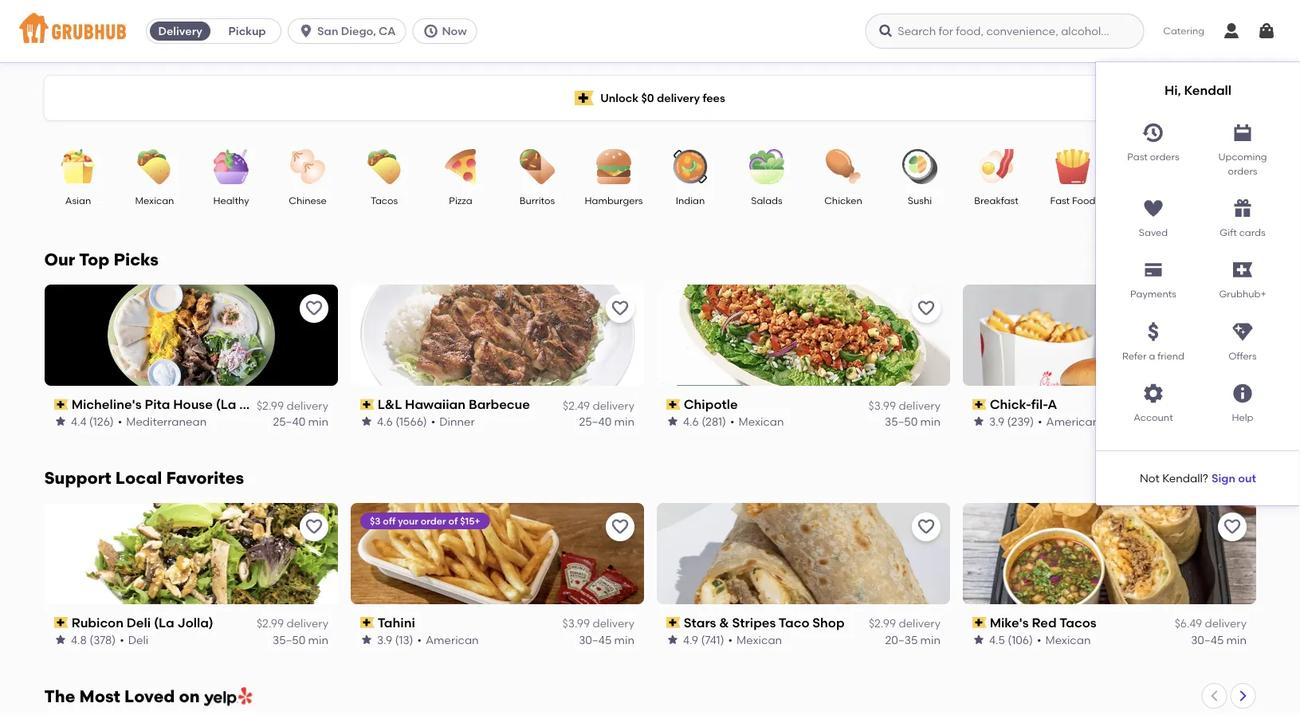 Task type: vqa. For each thing, say whether or not it's contained in the screenshot.


Task type: describe. For each thing, give the bounding box(es) containing it.
min for stars & stripes taco shop
[[920, 633, 941, 647]]

l&l hawaiian barbecue
[[377, 397, 530, 412]]

• mexican for picks
[[730, 415, 784, 428]]

4.9 (741)
[[683, 633, 724, 647]]

0 vertical spatial tacos
[[370, 195, 398, 206]]

3.9 (13)
[[377, 633, 413, 647]]

• for chipotle
[[730, 415, 734, 428]]

pickup button
[[214, 18, 281, 44]]

save this restaurant image for l&l hawaiian barbecue
[[610, 299, 630, 318]]

save this restaurant button for chick-fil-a
[[1218, 294, 1247, 323]]

mike's red tacos
[[990, 615, 1097, 631]]

offers link
[[1199, 314, 1288, 363]]

caret right icon image for the most loved on
[[1237, 690, 1250, 702]]

stars & stripes taco shop
[[684, 615, 845, 631]]

caret right icon image for support local favorites
[[1237, 471, 1250, 484]]

20–35 min
[[885, 633, 941, 647]]

a
[[1048, 397, 1057, 412]]

0 vertical spatial (la
[[215, 397, 236, 412]]

star icon image for chipotle
[[666, 415, 679, 428]]

sign out button
[[1212, 464, 1257, 493]]

l&l hawaiian barbecue logo image
[[350, 285, 644, 386]]

taco
[[779, 615, 809, 631]]

3.9 (239)
[[989, 415, 1034, 428]]

mexican for mike's red tacos
[[1045, 633, 1091, 647]]

$2.99 delivery for support local favorites
[[256, 617, 328, 631]]

$3.99 for chipotle
[[868, 399, 896, 412]]

20–35
[[885, 633, 918, 647]]

svg image for san diego, ca
[[298, 23, 314, 39]]

italian
[[1211, 195, 1241, 206]]

your
[[398, 515, 418, 527]]

loved
[[124, 686, 175, 707]]

red
[[1032, 615, 1057, 631]]

pickup
[[229, 24, 266, 38]]

picks
[[114, 250, 159, 270]]

fast
[[1050, 195, 1070, 206]]

deli for rubicon
[[126, 615, 150, 631]]

salads
[[751, 195, 782, 206]]

delivery for chipotle
[[899, 399, 941, 412]]

american for tahini
[[425, 633, 479, 647]]

star icon image for micheline's pita house (la jolla)
[[54, 415, 67, 428]]

delivery for chick-fil-a
[[1205, 399, 1247, 412]]

save this restaurant image for chipotle
[[917, 299, 936, 318]]

tacos image
[[356, 149, 412, 184]]

$15+
[[460, 515, 480, 527]]

support local favorites
[[44, 468, 244, 488]]

pizza image
[[433, 149, 488, 184]]

mexican image
[[126, 149, 182, 184]]

3.9 for tahini
[[377, 633, 392, 647]]

• for l&l hawaiian barbecue
[[431, 415, 435, 428]]

chick-fil-a
[[990, 397, 1057, 412]]

$2.99 delivery for our top picks
[[256, 399, 328, 412]]

(741)
[[701, 633, 724, 647]]

out
[[1239, 471, 1257, 485]]

kendall for not
[[1163, 471, 1203, 485]]

chicken image
[[815, 149, 871, 184]]

asian
[[65, 195, 91, 206]]

1 caret right icon image from the top
[[1237, 253, 1250, 266]]

• mediterranean
[[117, 415, 206, 428]]

save this restaurant button for l&l hawaiian barbecue
[[606, 294, 634, 323]]

sushi image
[[892, 149, 948, 184]]

gift
[[1220, 227, 1237, 238]]

italian image
[[1198, 149, 1254, 184]]

burritos
[[519, 195, 555, 206]]

subscription pass image for support local favorites
[[666, 617, 680, 629]]

catering
[[1164, 25, 1205, 37]]

star icon image for l&l hawaiian barbecue
[[360, 415, 373, 428]]

min for l&l hawaiian barbecue
[[614, 415, 634, 428]]

30–45 for tahini
[[579, 633, 611, 647]]

30–45 for mike's red tacos
[[1191, 633, 1224, 647]]

star icon image for chick-fil-a
[[972, 415, 985, 428]]

rubicon
[[71, 615, 123, 631]]

0 vertical spatial american
[[1127, 195, 1172, 206]]

our
[[44, 250, 75, 270]]

save this restaurant button for rubicon deli (la jolla)
[[299, 513, 328, 541]]

delivery for stars & stripes taco shop
[[899, 617, 941, 631]]

burritos image
[[509, 149, 565, 184]]

35–50 min for rubicon deli (la jolla)
[[272, 633, 328, 647]]

35–50 for chipotle
[[885, 415, 918, 428]]

favorites
[[166, 468, 244, 488]]

account
[[1134, 412, 1174, 423]]

chick-fil-a logo image
[[963, 285, 1256, 386]]

ca
[[379, 24, 396, 38]]

chipotle
[[684, 397, 738, 412]]

4.6 (1566)
[[377, 415, 427, 428]]

• american for tahini
[[417, 633, 479, 647]]

4.9
[[683, 633, 698, 647]]

san diego, ca
[[317, 24, 396, 38]]

upcoming
[[1219, 151, 1268, 163]]

svg image for upcoming orders
[[1232, 122, 1254, 144]]

refer a friend
[[1123, 350, 1185, 362]]

shop
[[812, 615, 845, 631]]

help
[[1232, 412, 1254, 423]]

• mexican down red
[[1037, 633, 1091, 647]]

refer a friend button
[[1109, 314, 1199, 363]]

past orders
[[1128, 151, 1180, 163]]

grubhub plus flag logo image for grubhub+
[[1234, 263, 1253, 278]]

american for chick-fil-a
[[1046, 415, 1099, 428]]

min for mike's red tacos
[[1227, 633, 1247, 647]]

$3.99 for tahini
[[562, 617, 590, 631]]

4.5 (106)
[[989, 633, 1033, 647]]

35–50 min for chipotle
[[885, 415, 941, 428]]

$3.99 delivery for tahini
[[562, 617, 634, 631]]

american image
[[1122, 149, 1177, 184]]

barbecue
[[468, 397, 530, 412]]

not
[[1140, 471, 1160, 485]]

breakfast image
[[968, 149, 1024, 184]]

&
[[719, 615, 729, 631]]

l&l
[[377, 397, 402, 412]]

$6.49
[[1175, 617, 1202, 631]]

hi, kendall
[[1165, 83, 1232, 98]]

fast food
[[1050, 195, 1096, 206]]

pita
[[144, 397, 170, 412]]

unlock
[[601, 91, 639, 105]]

orders for upcoming orders
[[1228, 165, 1258, 177]]

30–45 min for tahini
[[579, 633, 634, 647]]

chinese
[[289, 195, 326, 206]]

save this restaurant button for mike's red tacos
[[1218, 513, 1247, 541]]

most
[[79, 686, 120, 707]]

fil-
[[1031, 397, 1048, 412]]

$3.99 delivery for chipotle
[[868, 399, 941, 412]]

4.5
[[989, 633, 1005, 647]]

sign
[[1212, 471, 1236, 485]]

subscription pass image for our top picks
[[666, 399, 680, 410]]

fees
[[703, 91, 726, 105]]

• for stars & stripes taco shop
[[728, 633, 733, 647]]

micheline's pita house (la jolla) logo image
[[44, 285, 338, 386]]

grubhub plus flag logo image for unlock $0 delivery fees
[[575, 91, 594, 106]]

mexican for chipotle
[[738, 415, 784, 428]]

save this restaurant button for micheline's pita house (la jolla)
[[299, 294, 328, 323]]

caret left icon image for support local favorites
[[1208, 471, 1221, 484]]

catering button
[[1153, 13, 1216, 49]]

chicken
[[824, 195, 862, 206]]

svg image for past orders
[[1143, 122, 1165, 144]]

svg image for offers
[[1232, 321, 1254, 343]]

main navigation navigation
[[0, 0, 1301, 506]]

save this restaurant image for rubicon deli (la jolla)
[[304, 517, 323, 537]]

• for micheline's pita house (la jolla)
[[117, 415, 122, 428]]

hamburgers image
[[586, 149, 642, 184]]

stars & stripes taco shop logo image
[[657, 503, 950, 604]]

hi,
[[1165, 83, 1182, 98]]

svg image for account
[[1143, 382, 1165, 405]]

unlock $0 delivery fees
[[601, 91, 726, 105]]

past orders link
[[1109, 115, 1199, 178]]

mexican for stars & stripes taco shop
[[736, 633, 782, 647]]

off
[[383, 515, 395, 527]]

delivery for rubicon deli (la jolla)
[[286, 617, 328, 631]]

account link
[[1109, 376, 1199, 425]]

$1.49
[[1177, 399, 1202, 412]]

star icon image for tahini
[[360, 634, 373, 646]]



Task type: locate. For each thing, give the bounding box(es) containing it.
0 horizontal spatial 35–50
[[272, 633, 305, 647]]

3 caret right icon image from the top
[[1237, 690, 1250, 702]]

star icon image left 4.6 (1566)
[[360, 415, 373, 428]]

svg image inside the now button
[[423, 23, 439, 39]]

star icon image left 3.9 (13) at the bottom of the page
[[360, 634, 373, 646]]

delivery for micheline's pita house (la jolla)
[[286, 399, 328, 412]]

4.6 down l&l
[[377, 415, 393, 428]]

1 horizontal spatial $3.99
[[868, 399, 896, 412]]

0 vertical spatial caret left icon image
[[1208, 471, 1221, 484]]

svg image
[[1222, 22, 1242, 41], [1258, 22, 1277, 41], [298, 23, 314, 39], [423, 23, 439, 39], [1143, 122, 1165, 144], [1232, 122, 1254, 144], [1143, 197, 1165, 220], [1143, 321, 1165, 343], [1143, 382, 1165, 405]]

svg image inside account link
[[1143, 382, 1165, 405]]

caret right icon image
[[1237, 253, 1250, 266], [1237, 471, 1250, 484], [1237, 690, 1250, 702]]

min for rubicon deli (la jolla)
[[308, 633, 328, 647]]

the
[[44, 686, 75, 707]]

30–45 min for mike's red tacos
[[1191, 633, 1247, 647]]

0 horizontal spatial jolla)
[[177, 615, 213, 631]]

order
[[421, 515, 446, 527]]

kendall
[[1185, 83, 1232, 98], [1163, 471, 1203, 485]]

subscription pass image left "micheline's"
[[54, 399, 68, 410]]

0 horizontal spatial grubhub plus flag logo image
[[575, 91, 594, 106]]

svg image inside gift cards link
[[1232, 197, 1254, 220]]

star icon image left the 4.9
[[666, 634, 679, 646]]

0 vertical spatial $3.99
[[868, 399, 896, 412]]

2 caret right icon image from the top
[[1237, 471, 1250, 484]]

on
[[179, 686, 200, 707]]

mediterranean
[[126, 415, 206, 428]]

3.9 down chick-
[[989, 415, 1004, 428]]

0 vertical spatial • american
[[1038, 415, 1099, 428]]

subscription pass image for mike's red tacos
[[972, 617, 987, 629]]

subscription pass image left mike's on the right
[[972, 617, 987, 629]]

svg image inside "saved" "link"
[[1143, 197, 1165, 220]]

jolla) down rubicon deli (la jolla) logo
[[177, 615, 213, 631]]

0 horizontal spatial • american
[[417, 633, 479, 647]]

subscription pass image for l&l hawaiian barbecue
[[360, 399, 374, 410]]

0 horizontal spatial 25–40
[[273, 415, 305, 428]]

save this restaurant image for chick-fil-a
[[1223, 299, 1242, 318]]

sushi
[[908, 195, 932, 206]]

$2.49
[[563, 399, 590, 412]]

svg image
[[878, 23, 894, 39], [1232, 197, 1254, 220], [1143, 259, 1165, 281], [1232, 321, 1254, 343], [1232, 382, 1254, 405]]

0 horizontal spatial $3.99
[[562, 617, 590, 631]]

• deli
[[119, 633, 148, 647]]

star icon image for rubicon deli (la jolla)
[[54, 634, 67, 646]]

0 vertical spatial jolla)
[[239, 397, 275, 412]]

svg image for refer a friend
[[1143, 321, 1165, 343]]

grubhub plus flag logo image
[[575, 91, 594, 106], [1234, 263, 1253, 278]]

pizza
[[449, 195, 472, 206]]

saved link
[[1109, 191, 1199, 240]]

0 horizontal spatial american
[[425, 633, 479, 647]]

caret left icon image
[[1208, 471, 1221, 484], [1208, 690, 1221, 702]]

kendall right not
[[1163, 471, 1203, 485]]

svg image inside the offers link
[[1232, 321, 1254, 343]]

1 horizontal spatial tacos
[[1059, 615, 1097, 631]]

35–50 for rubicon deli (la jolla)
[[272, 633, 305, 647]]

0 vertical spatial $3.99 delivery
[[868, 399, 941, 412]]

gift cards link
[[1199, 191, 1288, 240]]

1 30–45 from the left
[[579, 633, 611, 647]]

0 vertical spatial 35–50
[[885, 415, 918, 428]]

svg image inside 'upcoming orders' link
[[1232, 122, 1254, 144]]

grubhub plus flag logo image left unlock
[[575, 91, 594, 106]]

mike's red tacos logo image
[[963, 503, 1256, 604]]

1 vertical spatial kendall
[[1163, 471, 1203, 485]]

0 horizontal spatial 30–45 min
[[579, 633, 634, 647]]

svg image inside past orders link
[[1143, 122, 1165, 144]]

subscription pass image left the chipotle
[[666, 399, 680, 410]]

svg image for gift cards
[[1232, 197, 1254, 220]]

2 vertical spatial american
[[425, 633, 479, 647]]

breakfast
[[974, 195, 1018, 206]]

mexican down red
[[1045, 633, 1091, 647]]

1 horizontal spatial orders
[[1228, 165, 1258, 177]]

caret left icon image left 'out'
[[1208, 471, 1221, 484]]

0 horizontal spatial 25–40 min
[[273, 415, 328, 428]]

save this restaurant button for stars & stripes taco shop
[[912, 513, 941, 541]]

not kendall ? sign out
[[1140, 471, 1257, 485]]

$2.99 for support local favorites
[[256, 617, 284, 631]]

0 horizontal spatial $3.99 delivery
[[562, 617, 634, 631]]

1 horizontal spatial • american
[[1038, 415, 1099, 428]]

• right (741)
[[728, 633, 733, 647]]

save this restaurant image for stars & stripes taco shop
[[917, 517, 936, 537]]

4.6 (281)
[[683, 415, 726, 428]]

Search for food, convenience, alcohol... search field
[[865, 14, 1145, 49]]

refer
[[1123, 350, 1147, 362]]

1 horizontal spatial jolla)
[[239, 397, 275, 412]]

food
[[1072, 195, 1096, 206]]

4.8
[[71, 633, 86, 647]]

2 vertical spatial caret right icon image
[[1237, 690, 1250, 702]]

0 vertical spatial caret right icon image
[[1237, 253, 1250, 266]]

american up saved
[[1127, 195, 1172, 206]]

grubhub+ button
[[1199, 253, 1288, 302]]

american down a
[[1046, 415, 1099, 428]]

• for mike's red tacos
[[1037, 633, 1041, 647]]

• right "(126)"
[[117, 415, 122, 428]]

4.6 left (281)
[[683, 415, 699, 428]]

subscription pass image left chick-
[[972, 399, 987, 410]]

stars
[[684, 615, 716, 631]]

3.9 left (13)
[[377, 633, 392, 647]]

support
[[44, 468, 111, 488]]

asian image
[[50, 149, 106, 184]]

caret right icon image right 'sign'
[[1237, 471, 1250, 484]]

upcoming orders
[[1219, 151, 1268, 177]]

subscription pass image left stars
[[666, 617, 680, 629]]

of
[[448, 515, 458, 527]]

grubhub plus flag logo image up grubhub+
[[1234, 263, 1253, 278]]

deli for •
[[128, 633, 148, 647]]

min for chipotle
[[920, 415, 941, 428]]

• right the (378)
[[119, 633, 124, 647]]

• down hawaiian
[[431, 415, 435, 428]]

1 horizontal spatial 25–40 min
[[579, 415, 634, 428]]

grubhub plus flag logo image inside grubhub+ button
[[1234, 263, 1253, 278]]

offers
[[1229, 350, 1257, 362]]

0 horizontal spatial 4.6
[[377, 415, 393, 428]]

• american for chick-fil-a
[[1038, 415, 1099, 428]]

2 caret left icon image from the top
[[1208, 690, 1221, 702]]

rubicon deli (la jolla) logo image
[[44, 503, 338, 604]]

tacos down the tacos image
[[370, 195, 398, 206]]

delivery for l&l hawaiian barbecue
[[592, 399, 634, 412]]

rubicon deli (la jolla)
[[71, 615, 213, 631]]

save this restaurant image
[[1223, 299, 1242, 318], [304, 517, 323, 537], [917, 517, 936, 537], [1223, 517, 1242, 537]]

• mexican right (281)
[[730, 415, 784, 428]]

svg image for saved
[[1143, 197, 1165, 220]]

25–40 for micheline's pita house (la jolla)
[[273, 415, 305, 428]]

now button
[[413, 18, 484, 44]]

star icon image
[[54, 415, 67, 428], [360, 415, 373, 428], [666, 415, 679, 428], [972, 415, 985, 428], [54, 634, 67, 646], [360, 634, 373, 646], [666, 634, 679, 646], [972, 634, 985, 646]]

0 horizontal spatial 30–45
[[579, 633, 611, 647]]

4.4
[[71, 415, 86, 428]]

$2.99 delivery
[[256, 399, 328, 412], [256, 617, 328, 631], [869, 617, 941, 631]]

save this restaurant image
[[304, 299, 323, 318], [610, 299, 630, 318], [917, 299, 936, 318], [610, 517, 630, 537]]

save this restaurant image for mike's red tacos
[[1223, 517, 1242, 537]]

deli up • deli
[[126, 615, 150, 631]]

saved
[[1139, 227, 1168, 238]]

chinese image
[[279, 149, 335, 184]]

2 30–45 min from the left
[[1191, 633, 1247, 647]]

0 horizontal spatial tacos
[[370, 195, 398, 206]]

(281)
[[701, 415, 726, 428]]

$6.49 delivery
[[1175, 617, 1247, 631]]

orders right past
[[1150, 151, 1180, 163]]

svg image for help
[[1232, 382, 1254, 405]]

our top picks
[[44, 250, 159, 270]]

kendall right the hi,
[[1185, 83, 1232, 98]]

$2.99 for our top picks
[[256, 399, 284, 412]]

1 horizontal spatial (la
[[215, 397, 236, 412]]

$3.99 delivery
[[868, 399, 941, 412], [562, 617, 634, 631]]

0 horizontal spatial 3.9
[[377, 633, 392, 647]]

1 horizontal spatial grubhub plus flag logo image
[[1234, 263, 1253, 278]]

$3 off your order of $15+
[[370, 515, 480, 527]]

2 4.6 from the left
[[683, 415, 699, 428]]

2 25–40 min from the left
[[579, 415, 634, 428]]

1 vertical spatial tacos
[[1059, 615, 1097, 631]]

subscription pass image left tahini
[[360, 617, 374, 629]]

tahini logo image
[[350, 503, 644, 604]]

orders for past orders
[[1150, 151, 1180, 163]]

star icon image left 4.8
[[54, 634, 67, 646]]

3.9 for chick-fil-a
[[989, 415, 1004, 428]]

top
[[79, 250, 110, 270]]

25–40 for l&l hawaiian barbecue
[[579, 415, 611, 428]]

35–50 min
[[885, 415, 941, 428], [272, 633, 328, 647]]

1 vertical spatial 35–50
[[272, 633, 305, 647]]

35–50
[[885, 415, 918, 428], [272, 633, 305, 647]]

25–40 min for l&l hawaiian barbecue
[[579, 415, 634, 428]]

svg image inside "refer a friend" button
[[1143, 321, 1165, 343]]

orders
[[1150, 151, 1180, 163], [1228, 165, 1258, 177]]

fast food image
[[1045, 149, 1101, 184]]

(106)
[[1008, 633, 1033, 647]]

healthy image
[[203, 149, 259, 184]]

chick-
[[990, 397, 1031, 412]]

svg image inside 'san diego, ca' button
[[298, 23, 314, 39]]

• right (281)
[[730, 415, 734, 428]]

4.6
[[377, 415, 393, 428], [683, 415, 699, 428]]

1 4.6 from the left
[[377, 415, 393, 428]]

chipotle logo image
[[657, 285, 950, 386]]

healthy
[[213, 195, 249, 206]]

jolla) right house
[[239, 397, 275, 412]]

• mexican for favorites
[[728, 633, 782, 647]]

mexican
[[135, 195, 174, 206], [738, 415, 784, 428], [736, 633, 782, 647], [1045, 633, 1091, 647]]

(378)
[[89, 633, 115, 647]]

2 horizontal spatial american
[[1127, 195, 1172, 206]]

(la right rubicon
[[154, 615, 174, 631]]

1 vertical spatial • american
[[417, 633, 479, 647]]

subscription pass image for rubicon deli (la jolla)
[[54, 617, 68, 629]]

dinner
[[439, 415, 475, 428]]

indian image
[[662, 149, 718, 184]]

1 horizontal spatial american
[[1046, 415, 1099, 428]]

gift cards
[[1220, 227, 1266, 238]]

house
[[173, 397, 212, 412]]

1 vertical spatial 35–50 min
[[272, 633, 328, 647]]

local
[[115, 468, 162, 488]]

1 25–40 min from the left
[[273, 415, 328, 428]]

1 vertical spatial 3.9
[[377, 633, 392, 647]]

1 30–45 min from the left
[[579, 633, 634, 647]]

friend
[[1158, 350, 1185, 362]]

hamburgers
[[584, 195, 643, 206]]

subscription pass image for tahini
[[360, 617, 374, 629]]

save this restaurant button for chipotle
[[912, 294, 941, 323]]

• american down a
[[1038, 415, 1099, 428]]

caret right icon image down $6.49 delivery
[[1237, 690, 1250, 702]]

star icon image left 4.4 at the left
[[54, 415, 67, 428]]

1 caret left icon image from the top
[[1208, 471, 1221, 484]]

1 horizontal spatial 3.9
[[989, 415, 1004, 428]]

0 vertical spatial 3.9
[[989, 415, 1004, 428]]

2 25–40 from the left
[[579, 415, 611, 428]]

0 horizontal spatial (la
[[154, 615, 174, 631]]

• for tahini
[[417, 633, 421, 647]]

1 vertical spatial caret right icon image
[[1237, 471, 1250, 484]]

delivery for tahini
[[592, 617, 634, 631]]

0 vertical spatial 35–50 min
[[885, 415, 941, 428]]

now
[[442, 24, 467, 38]]

4.4 (126)
[[71, 415, 113, 428]]

caret right icon image down gift cards
[[1237, 253, 1250, 266]]

1 horizontal spatial 25–40
[[579, 415, 611, 428]]

0 horizontal spatial 35–50 min
[[272, 633, 328, 647]]

1 horizontal spatial 30–45
[[1191, 633, 1224, 647]]

• for rubicon deli (la jolla)
[[119, 633, 124, 647]]

1 vertical spatial $3.99
[[562, 617, 590, 631]]

1 vertical spatial $3.99 delivery
[[562, 617, 634, 631]]

subscription pass image
[[54, 399, 68, 410], [666, 399, 680, 410], [666, 617, 680, 629]]

star icon image left 3.9 (239)
[[972, 415, 985, 428]]

2 30–45 from the left
[[1191, 633, 1224, 647]]

the most loved on
[[44, 686, 204, 707]]

subscription pass image for chick-fil-a
[[972, 399, 987, 410]]

jolla)
[[239, 397, 275, 412], [177, 615, 213, 631]]

• mexican down stripes
[[728, 633, 782, 647]]

help button
[[1199, 376, 1288, 425]]

delivery
[[158, 24, 202, 38]]

• right (13)
[[417, 633, 421, 647]]

caret left icon image for the most loved on
[[1208, 690, 1221, 702]]

$3
[[370, 515, 380, 527]]

1 horizontal spatial 35–50 min
[[885, 415, 941, 428]]

25–40 min for micheline's pita house (la jolla)
[[273, 415, 328, 428]]

kendall for hi,
[[1185, 83, 1232, 98]]

mexican down the stars & stripes taco shop
[[736, 633, 782, 647]]

subscription pass image
[[360, 399, 374, 410], [972, 399, 987, 410], [54, 617, 68, 629], [360, 617, 374, 629], [972, 617, 987, 629]]

tahini
[[377, 615, 415, 631]]

min for micheline's pita house (la jolla)
[[308, 415, 328, 428]]

1 vertical spatial grubhub plus flag logo image
[[1234, 263, 1253, 278]]

0 horizontal spatial orders
[[1150, 151, 1180, 163]]

tacos right red
[[1059, 615, 1097, 631]]

• american right (13)
[[417, 633, 479, 647]]

1 vertical spatial orders
[[1228, 165, 1258, 177]]

orders down upcoming
[[1228, 165, 1258, 177]]

delivery button
[[147, 18, 214, 44]]

svg image for payments
[[1143, 259, 1165, 281]]

svg image inside payments link
[[1143, 259, 1165, 281]]

0 vertical spatial deli
[[126, 615, 150, 631]]

deli down rubicon deli (la jolla)
[[128, 633, 148, 647]]

1 vertical spatial jolla)
[[177, 615, 213, 631]]

1 vertical spatial (la
[[154, 615, 174, 631]]

1 vertical spatial caret left icon image
[[1208, 690, 1221, 702]]

• down fil-
[[1038, 415, 1042, 428]]

indian
[[676, 195, 705, 206]]

0 vertical spatial orders
[[1150, 151, 1180, 163]]

• for chick-fil-a
[[1038, 415, 1042, 428]]

salads image
[[739, 149, 795, 184]]

star icon image left 4.6 (281)
[[666, 415, 679, 428]]

deli
[[126, 615, 150, 631], [128, 633, 148, 647]]

1 horizontal spatial 35–50
[[885, 415, 918, 428]]

0 vertical spatial kendall
[[1185, 83, 1232, 98]]

1 horizontal spatial 30–45 min
[[1191, 633, 1247, 647]]

mexican right (281)
[[738, 415, 784, 428]]

4.6 for chipotle
[[683, 415, 699, 428]]

san diego, ca button
[[288, 18, 413, 44]]

min for tahini
[[614, 633, 634, 647]]

4.8 (378)
[[71, 633, 115, 647]]

diego,
[[341, 24, 376, 38]]

1 vertical spatial deli
[[128, 633, 148, 647]]

save this restaurant image for micheline's pita house (la jolla)
[[304, 299, 323, 318]]

star icon image for stars & stripes taco shop
[[666, 634, 679, 646]]

1 horizontal spatial 4.6
[[683, 415, 699, 428]]

subscription pass image left rubicon
[[54, 617, 68, 629]]

subscription pass image left l&l
[[360, 399, 374, 410]]

micheline's
[[71, 397, 141, 412]]

• down mike's red tacos
[[1037, 633, 1041, 647]]

mexican down mexican image
[[135, 195, 174, 206]]

3.9
[[989, 415, 1004, 428], [377, 633, 392, 647]]

(la right house
[[215, 397, 236, 412]]

4.6 for l&l hawaiian barbecue
[[377, 415, 393, 428]]

orders inside upcoming orders
[[1228, 165, 1258, 177]]

delivery for mike's red tacos
[[1205, 617, 1247, 631]]

tacos
[[370, 195, 398, 206], [1059, 615, 1097, 631]]

25–40
[[273, 415, 305, 428], [579, 415, 611, 428]]

american right (13)
[[425, 633, 479, 647]]

1 vertical spatial american
[[1046, 415, 1099, 428]]

star icon image left the 4.5
[[972, 634, 985, 646]]

caret left icon image down $6.49 delivery
[[1208, 690, 1221, 702]]

svg image inside help button
[[1232, 382, 1254, 405]]

1 25–40 from the left
[[273, 415, 305, 428]]

star icon image for mike's red tacos
[[972, 634, 985, 646]]

cards
[[1240, 227, 1266, 238]]

svg image for now
[[423, 23, 439, 39]]

$0
[[641, 91, 654, 105]]

micheline's pita house (la jolla)
[[71, 397, 275, 412]]

$1.49 delivery
[[1177, 399, 1247, 412]]

1 horizontal spatial $3.99 delivery
[[868, 399, 941, 412]]

0 vertical spatial grubhub plus flag logo image
[[575, 91, 594, 106]]



